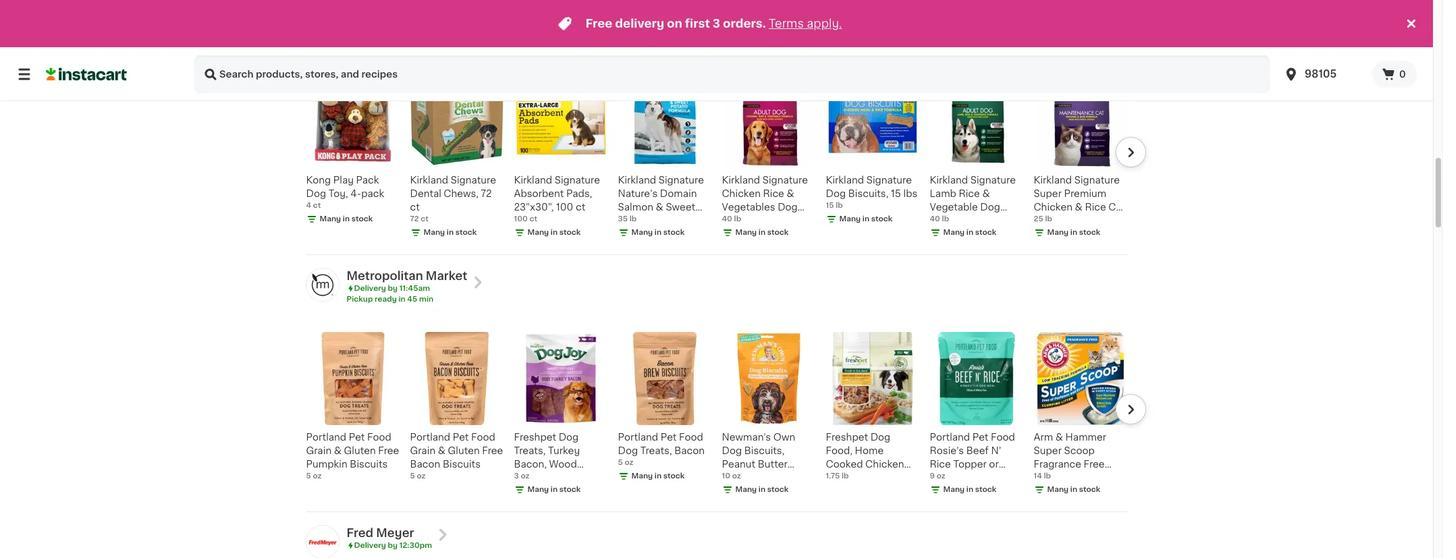 Task type: vqa. For each thing, say whether or not it's contained in the screenshot.


Task type: locate. For each thing, give the bounding box(es) containing it.
kirkland inside 'kirkland signature nature's domain salmon & sweet potato dog food, 35 lbs'
[[618, 175, 656, 185]]

gluten inside 'portland pet food grain & gluten free pumpkin biscuits 5 oz'
[[344, 446, 376, 456]]

gluten inside portland pet food grain & gluten free bacon biscuits 5 oz
[[448, 446, 480, 456]]

delivery
[[354, 37, 386, 45], [354, 285, 386, 292], [354, 542, 386, 549]]

many in stock down the kirkland signature dental chews, 72 ct 72 ct
[[424, 229, 477, 236]]

wood
[[549, 460, 577, 469]]

1 signature from the left
[[451, 175, 496, 185]]

freshpet inside freshpet dog treats, turkey bacon, wood smoked
[[514, 433, 556, 442]]

many down toy, on the top left of page
[[320, 215, 341, 223]]

72 right the chews,
[[481, 189, 492, 198]]

1 gluten from the left
[[344, 446, 376, 456]]

pack
[[356, 175, 379, 185]]

food inside 'portland pet food grain & gluten free pumpkin biscuits 5 oz'
[[367, 433, 392, 442]]

lbs inside kirkland signature dog biscuits, 15 lbs 15 lb
[[904, 189, 918, 198]]

by down meyer
[[388, 542, 398, 549]]

free delivery on first 3 orders. terms apply.
[[586, 18, 842, 29]]

freshpet up bacon, in the left bottom of the page
[[514, 433, 556, 442]]

0 vertical spatial delivery
[[354, 37, 386, 45]]

1 vertical spatial super
[[1034, 446, 1062, 456]]

2 vertical spatial by
[[388, 542, 398, 549]]

pet inside portland pet food grain & gluten free bacon biscuits 5 oz
[[453, 433, 469, 442]]

food
[[367, 433, 392, 442], [471, 433, 496, 442], [679, 433, 703, 442], [991, 433, 1015, 442]]

0 horizontal spatial bacon
[[410, 460, 440, 469]]

1 horizontal spatial treats,
[[640, 446, 672, 456]]

1 vertical spatial delivery
[[354, 285, 386, 292]]

instacart logo image
[[46, 66, 127, 82]]

pickup ready in 45 min
[[347, 296, 434, 303]]

5 kirkland from the left
[[826, 175, 864, 185]]

signature for kirkland signature nature's domain salmon & sweet potato dog food, 35 lbs
[[659, 175, 704, 185]]

delivery left the 12:45pm
[[354, 37, 386, 45]]

2 food from the left
[[471, 433, 496, 442]]

delivery inside delivery by 12:45pm link
[[354, 37, 386, 45]]

in for kong play pack dog toy, 4-pack
[[343, 215, 350, 223]]

play
[[333, 175, 354, 185]]

15 left lamb
[[891, 189, 901, 198]]

2 item carousel region from the top
[[287, 327, 1146, 506]]

dog inside kirkland signature lamb rice & vegetable dog food, 40 lb
[[981, 202, 1001, 212]]

Search field
[[194, 55, 1270, 93]]

many in stock for newman's own dog biscuits, peanut butter flavor
[[736, 486, 789, 493]]

40 lb down the vegetables
[[722, 215, 741, 223]]

& inside portland pet food grain & gluten free bacon biscuits 5 oz
[[438, 446, 446, 456]]

in for portland pet food dog treats, bacon
[[655, 472, 662, 480]]

ct
[[313, 202, 321, 209], [410, 202, 420, 212], [576, 202, 586, 212], [421, 215, 429, 223], [530, 215, 538, 223]]

many in stock for kong play pack dog toy, 4-pack
[[320, 215, 373, 223]]

domain
[[660, 189, 697, 198]]

pet inside portland pet food rosie's beef n' rice topper or homestyle meal
[[973, 433, 989, 442]]

many in stock down vegetable
[[944, 229, 997, 236]]

item carousel region
[[287, 69, 1146, 249], [287, 327, 1146, 506]]

3 right first
[[713, 18, 720, 29]]

signature inside kirkland signature lamb rice & vegetable dog food, 40 lb
[[971, 175, 1016, 185]]

1 horizontal spatial freshpet
[[826, 433, 868, 442]]

2 grain from the left
[[410, 446, 436, 456]]

biscuits for pumpkin
[[350, 460, 388, 469]]

many in stock for portland pet food dog treats, bacon
[[632, 472, 685, 480]]

0 horizontal spatial chicken
[[722, 189, 761, 198]]

1 vertical spatial by
[[388, 285, 398, 292]]

oz inside portland pet food grain & gluten free bacon biscuits 5 oz
[[417, 472, 426, 480]]

1 vertical spatial 100
[[514, 215, 528, 223]]

delivery by 11:45am
[[354, 285, 430, 292]]

kirkland for dog
[[826, 175, 864, 185]]

in for kirkland signature lamb rice & vegetable dog food, 40 lb
[[967, 229, 974, 236]]

food for portland pet food dog treats, bacon 5 oz
[[679, 433, 703, 442]]

by up pickup ready in 45 min
[[388, 285, 398, 292]]

kirkland inside kirkland signature absorbent pads, 23"x30", 100 ct 100 ct
[[514, 175, 552, 185]]

5 for portland pet food grain & gluten free pumpkin biscuits
[[306, 472, 311, 480]]

1 horizontal spatial 72
[[481, 189, 492, 198]]

4 food from the left
[[991, 433, 1015, 442]]

food for portland pet food grain & gluten free pumpkin biscuits 5 oz
[[367, 433, 392, 442]]

5 down pumpkin
[[306, 472, 311, 480]]

35 down 35 lb
[[618, 229, 630, 239]]

kirkland for nature's
[[618, 175, 656, 185]]

0 vertical spatial bacon
[[675, 446, 705, 456]]

stock down kirkland signature absorbent pads, 23"x30", 100 ct 100 ct
[[560, 229, 581, 236]]

1 horizontal spatial gluten
[[448, 446, 480, 456]]

1 vertical spatial 72
[[410, 215, 419, 223]]

nature's
[[618, 189, 658, 198]]

portland for portland pet food rosie's beef n' rice topper or homestyle meal
[[930, 433, 970, 442]]

clumping
[[1034, 473, 1080, 483]]

4 kirkland from the left
[[722, 175, 760, 185]]

2 super from the top
[[1034, 446, 1062, 456]]

oz inside portland pet food dog treats, bacon 5 oz
[[625, 459, 634, 466]]

lb for arm & hammer super scoop fragrance free clumping clay cat litter,
[[1044, 472, 1051, 480]]

super down 'arm'
[[1034, 446, 1062, 456]]

2 horizontal spatial lbs
[[1078, 216, 1092, 225]]

3 delivery from the top
[[354, 542, 386, 549]]

1 horizontal spatial biscuits,
[[848, 189, 889, 198]]

2 horizontal spatial 5
[[618, 459, 623, 466]]

kirkland inside kirkland signature dog biscuits, 15 lbs 15 lb
[[826, 175, 864, 185]]

salmon
[[618, 202, 654, 212]]

40
[[722, 215, 732, 223], [930, 215, 940, 223], [751, 216, 764, 225], [959, 216, 972, 225]]

5 inside 'portland pet food grain & gluten free pumpkin biscuits 5 oz'
[[306, 472, 311, 480]]

lbs left lamb
[[904, 189, 918, 198]]

5 inside portland pet food dog treats, bacon 5 oz
[[618, 459, 623, 466]]

by left the 12:45pm
[[388, 37, 398, 45]]

many down vegetable
[[944, 229, 965, 236]]

lbs down potato on the left top of the page
[[633, 229, 647, 239]]

rice inside kirkland signature super premium chicken & rice cat food, 25 lbs
[[1085, 202, 1106, 212]]

chicken
[[722, 189, 761, 198], [1034, 202, 1073, 212], [866, 460, 904, 469]]

flavor
[[722, 473, 751, 483]]

pet for pumpkin
[[349, 433, 365, 442]]

delivery up pickup
[[354, 285, 386, 292]]

in for kirkland signature dental chews, 72 ct
[[447, 229, 454, 236]]

chicken down the home at the bottom right of the page
[[866, 460, 904, 469]]

super inside kirkland signature super premium chicken & rice cat food, 25 lbs
[[1034, 189, 1062, 198]]

many down homestyle
[[944, 486, 965, 493]]

delivery by 12:30pm
[[354, 542, 432, 549]]

food, inside kirkland signature super premium chicken & rice cat food, 25 lbs
[[1034, 216, 1061, 225]]

7 kirkland from the left
[[1034, 175, 1072, 185]]

super up 25 lb
[[1034, 189, 1062, 198]]

lb for kirkland signature nature's domain salmon & sweet potato dog food, 35 lbs
[[630, 215, 637, 223]]

1.75
[[826, 472, 840, 480]]

5
[[618, 459, 623, 466], [306, 472, 311, 480], [410, 472, 415, 480]]

fred meyer image
[[306, 526, 339, 558]]

2 freshpet from the left
[[826, 433, 868, 442]]

3 by from the top
[[388, 542, 398, 549]]

dog inside kong play pack dog toy, 4-pack 4 ct
[[306, 189, 326, 198]]

many down portland pet food dog treats, bacon 5 oz at the bottom of page
[[632, 472, 653, 480]]

&
[[787, 189, 795, 198], [983, 189, 990, 198], [656, 202, 664, 212], [1075, 202, 1083, 212], [1056, 433, 1063, 442], [334, 446, 342, 456], [438, 446, 446, 456]]

10
[[722, 472, 731, 480]]

40 lb down vegetable
[[930, 215, 949, 223]]

0 horizontal spatial 5
[[306, 472, 311, 480]]

freshpet
[[514, 433, 556, 442], [826, 433, 868, 442]]

kirkland for absorbent
[[514, 175, 552, 185]]

0 horizontal spatial freshpet
[[514, 433, 556, 442]]

rice
[[763, 189, 784, 198], [959, 189, 980, 198], [1085, 202, 1106, 212], [930, 460, 951, 469]]

potato
[[618, 216, 650, 225]]

2 by from the top
[[388, 285, 398, 292]]

gluten
[[344, 446, 376, 456], [448, 446, 480, 456]]

treats,
[[514, 446, 546, 456], [640, 446, 672, 456]]

food, inside kirkland signature lamb rice & vegetable dog food, 40 lb
[[930, 216, 957, 225]]

kirkland inside the kirkland signature dental chews, 72 ct 72 ct
[[410, 175, 448, 185]]

rice up the vegetables
[[763, 189, 784, 198]]

15 right kirkland signature chicken rice & vegetables dog food, 40 lb
[[826, 202, 834, 209]]

freshpet up the home at the bottom right of the page
[[826, 433, 868, 442]]

1.75 lb
[[826, 472, 849, 480]]

many in stock down "butter"
[[736, 486, 789, 493]]

signature inside kirkland signature chicken rice & vegetables dog food, 40 lb
[[763, 175, 808, 185]]

1 horizontal spatial lbs
[[904, 189, 918, 198]]

many in stock down portland pet food dog treats, bacon 5 oz at the bottom of page
[[632, 472, 685, 480]]

own
[[774, 433, 796, 442]]

1 horizontal spatial 100
[[556, 202, 574, 212]]

delivery down the fred
[[354, 542, 386, 549]]

free inside 'portland pet food grain & gluten free pumpkin biscuits 5 oz'
[[378, 446, 399, 456]]

free inside portland pet food grain & gluten free bacon biscuits 5 oz
[[482, 446, 503, 456]]

in for freshpet dog treats, turkey bacon, wood smoked
[[551, 486, 558, 493]]

grain
[[306, 446, 332, 456], [410, 446, 436, 456]]

grain inside portland pet food grain & gluten free bacon biscuits 5 oz
[[410, 446, 436, 456]]

many down kirkland signature dog biscuits, 15 lbs 15 lb
[[840, 215, 861, 223]]

pet inside 'portland pet food grain & gluten free pumpkin biscuits 5 oz'
[[349, 433, 365, 442]]

2 horizontal spatial chicken
[[1034, 202, 1073, 212]]

& inside arm & hammer super scoop fragrance free clumping clay cat litter,
[[1056, 433, 1063, 442]]

stock for kirkland signature super premium chicken & rice cat food, 25 lbs
[[1079, 229, 1101, 236]]

98105 button
[[1275, 55, 1373, 93], [1284, 55, 1365, 93]]

stock for newman's own dog biscuits, peanut butter flavor
[[767, 486, 789, 493]]

10 oz
[[722, 472, 741, 480]]

2 35 from the top
[[618, 229, 630, 239]]

5 right wood
[[618, 459, 623, 466]]

pet for bacon
[[453, 433, 469, 442]]

0 vertical spatial 15
[[891, 189, 901, 198]]

many in stock down kirkland signature dog biscuits, 15 lbs 15 lb
[[840, 215, 893, 223]]

2 portland from the left
[[410, 433, 450, 442]]

12:45pm
[[399, 37, 432, 45]]

1 food from the left
[[367, 433, 392, 442]]

5 signature from the left
[[867, 175, 912, 185]]

0 vertical spatial cat
[[1109, 202, 1126, 212]]

1 horizontal spatial 5
[[410, 472, 415, 480]]

2 gluten from the left
[[448, 446, 480, 456]]

kong play pack dog toy, 4-pack 4 ct
[[306, 175, 384, 209]]

1 vertical spatial item carousel region
[[287, 327, 1146, 506]]

1 vertical spatial chicken
[[1034, 202, 1073, 212]]

0 vertical spatial item carousel region
[[287, 69, 1146, 249]]

1 horizontal spatial bacon
[[675, 446, 705, 456]]

2 signature from the left
[[555, 175, 600, 185]]

many in stock down toy, on the top left of page
[[320, 215, 373, 223]]

100
[[556, 202, 574, 212], [514, 215, 528, 223]]

1 portland from the left
[[306, 433, 346, 442]]

100 down 23"x30",
[[514, 215, 528, 223]]

1 by from the top
[[388, 37, 398, 45]]

biscuits, inside newman's own dog biscuits, peanut butter flavor
[[744, 446, 785, 456]]

super
[[1034, 189, 1062, 198], [1034, 446, 1062, 456]]

1 vertical spatial biscuits,
[[744, 446, 785, 456]]

2 40 lb from the left
[[930, 215, 949, 223]]

1 vertical spatial 3
[[514, 472, 519, 480]]

rice down premium
[[1085, 202, 1106, 212]]

meyer
[[376, 528, 414, 539]]

signature inside 'kirkland signature nature's domain salmon & sweet potato dog food, 35 lbs'
[[659, 175, 704, 185]]

stock down kirkland signature dog biscuits, 15 lbs 15 lb
[[871, 215, 893, 223]]

0 horizontal spatial biscuits,
[[744, 446, 785, 456]]

chicken up the vegetables
[[722, 189, 761, 198]]

lbs down premium
[[1078, 216, 1092, 225]]

biscuits
[[350, 460, 388, 469], [443, 460, 481, 469]]

1 freshpet from the left
[[514, 433, 556, 442]]

0 vertical spatial biscuits,
[[848, 189, 889, 198]]

72 down dental
[[410, 215, 419, 223]]

1 horizontal spatial 3
[[713, 18, 720, 29]]

pet for topper
[[973, 433, 989, 442]]

many in stock down kirkland signature super premium chicken & rice cat food, 25 lbs
[[1048, 229, 1101, 236]]

40 inside kirkland signature lamb rice & vegetable dog food, 40 lb
[[959, 216, 972, 225]]

0 vertical spatial 35
[[618, 215, 628, 223]]

0 vertical spatial 3
[[713, 18, 720, 29]]

35
[[618, 215, 628, 223], [618, 229, 630, 239]]

35 down the salmon
[[618, 215, 628, 223]]

lb for kirkland signature super premium chicken & rice cat food, 25 lbs
[[1045, 215, 1053, 223]]

treats, inside portland pet food dog treats, bacon 5 oz
[[640, 446, 672, 456]]

2 pet from the left
[[453, 433, 469, 442]]

0 horizontal spatial biscuits
[[350, 460, 388, 469]]

many for portland pet food rosie's beef n' rice topper or homestyle meal
[[944, 486, 965, 493]]

45
[[407, 296, 417, 303]]

0 horizontal spatial 3
[[514, 472, 519, 480]]

1 vertical spatial lbs
[[1078, 216, 1092, 225]]

5 inside portland pet food grain & gluten free bacon biscuits 5 oz
[[410, 472, 415, 480]]

25 inside kirkland signature super premium chicken & rice cat food, 25 lbs
[[1063, 216, 1075, 225]]

stock down kirkland signature chicken rice & vegetables dog food, 40 lb
[[767, 229, 789, 236]]

many down the vegetables
[[736, 229, 757, 236]]

many in stock down clumping on the bottom right
[[1048, 486, 1101, 493]]

1 delivery from the top
[[354, 37, 386, 45]]

stock
[[352, 215, 373, 223], [871, 215, 893, 223], [456, 229, 477, 236], [560, 229, 581, 236], [664, 229, 685, 236], [767, 229, 789, 236], [975, 229, 997, 236], [1079, 229, 1101, 236], [664, 472, 685, 480], [560, 486, 581, 493], [767, 486, 789, 493], [975, 486, 997, 493], [1079, 486, 1101, 493]]

2 vertical spatial delivery
[[354, 542, 386, 549]]

1 vertical spatial bacon
[[410, 460, 440, 469]]

by inside delivery by 12:45pm link
[[388, 37, 398, 45]]

1 treats, from the left
[[514, 446, 546, 456]]

1 horizontal spatial 40 lb
[[930, 215, 949, 223]]

many in stock down potato on the left top of the page
[[632, 229, 685, 236]]

n'
[[991, 446, 1002, 456]]

many in stock for kirkland signature super premium chicken & rice cat food, 25 lbs
[[1048, 229, 1101, 236]]

rice up 9 oz
[[930, 460, 951, 469]]

many down 23"x30",
[[528, 229, 549, 236]]

25 lb
[[1034, 215, 1053, 223]]

freshpet for treats,
[[514, 433, 556, 442]]

1 item carousel region from the top
[[287, 69, 1146, 249]]

4 signature from the left
[[763, 175, 808, 185]]

terms
[[769, 18, 804, 29]]

0 horizontal spatial gluten
[[344, 446, 376, 456]]

many in stock for kirkland signature chicken rice & vegetables dog food, 40 lb
[[736, 229, 789, 236]]

bacon
[[675, 446, 705, 456], [410, 460, 440, 469]]

rice up vegetable
[[959, 189, 980, 198]]

1 grain from the left
[[306, 446, 332, 456]]

stock down portland pet food dog treats, bacon 5 oz at the bottom of page
[[664, 472, 685, 480]]

many for newman's own dog biscuits, peanut butter flavor
[[736, 486, 757, 493]]

signature inside kirkland signature absorbent pads, 23"x30", 100 ct 100 ct
[[555, 175, 600, 185]]

2 vertical spatial lbs
[[633, 229, 647, 239]]

freshpet inside freshpet dog food, home cooked chicken recipe
[[826, 433, 868, 442]]

0 vertical spatial by
[[388, 37, 398, 45]]

6 signature from the left
[[971, 175, 1016, 185]]

1 horizontal spatial chicken
[[866, 460, 904, 469]]

portland pet food grain & gluten free bacon biscuits 5 oz
[[410, 433, 503, 480]]

kirkland inside kirkland signature lamb rice & vegetable dog food, 40 lb
[[930, 175, 968, 185]]

lbs
[[904, 189, 918, 198], [1078, 216, 1092, 225], [633, 229, 647, 239]]

many in stock for kirkland signature absorbent pads, 23"x30", 100 ct
[[528, 229, 581, 236]]

0 vertical spatial chicken
[[722, 189, 761, 198]]

0 horizontal spatial 72
[[410, 215, 419, 223]]

portland inside portland pet food rosie's beef n' rice topper or homestyle meal
[[930, 433, 970, 442]]

2 biscuits from the left
[[443, 460, 481, 469]]

stock down meal
[[975, 486, 997, 493]]

arm & hammer super scoop fragrance free clumping clay cat litter,
[[1034, 433, 1123, 496]]

many in stock for kirkland signature dental chews, 72 ct
[[424, 229, 477, 236]]

0 vertical spatial super
[[1034, 189, 1062, 198]]

lbs inside 'kirkland signature nature's domain salmon & sweet potato dog food, 35 lbs'
[[633, 229, 647, 239]]

2 treats, from the left
[[640, 446, 672, 456]]

9 oz
[[930, 472, 946, 480]]

stock down the kirkland signature dental chews, 72 ct 72 ct
[[456, 229, 477, 236]]

dog inside freshpet dog treats, turkey bacon, wood smoked
[[559, 433, 579, 442]]

free inside arm & hammer super scoop fragrance free clumping clay cat litter,
[[1084, 460, 1105, 469]]

None search field
[[194, 55, 1270, 93]]

stock down the clay
[[1079, 486, 1101, 493]]

0 horizontal spatial 40 lb
[[722, 215, 741, 223]]

cat
[[1109, 202, 1126, 212], [1106, 473, 1123, 483]]

kirkland inside kirkland signature chicken rice & vegetables dog food, 40 lb
[[722, 175, 760, 185]]

fragrance
[[1034, 460, 1082, 469]]

3 inside item carousel 'region'
[[514, 472, 519, 480]]

free
[[586, 18, 613, 29], [378, 446, 399, 456], [482, 446, 503, 456], [1084, 460, 1105, 469]]

in
[[343, 215, 350, 223], [863, 215, 870, 223], [447, 229, 454, 236], [551, 229, 558, 236], [655, 229, 662, 236], [759, 229, 766, 236], [967, 229, 974, 236], [1071, 229, 1078, 236], [399, 296, 406, 303], [655, 472, 662, 480], [551, 486, 558, 493], [759, 486, 766, 493], [967, 486, 974, 493], [1071, 486, 1078, 493]]

stock for portland pet food rosie's beef n' rice topper or homestyle meal
[[975, 486, 997, 493]]

1 40 lb from the left
[[722, 215, 741, 223]]

40 lb for kirkland signature chicken rice & vegetables dog food, 40 lb
[[722, 215, 741, 223]]

stock for kirkland signature absorbent pads, 23"x30", 100 ct
[[560, 229, 581, 236]]

food, inside kirkland signature chicken rice & vegetables dog food, 40 lb
[[722, 216, 749, 225]]

0 vertical spatial lbs
[[904, 189, 918, 198]]

1 vertical spatial 35
[[618, 229, 630, 239]]

1 pet from the left
[[349, 433, 365, 442]]

signature inside kirkland signature super premium chicken & rice cat food, 25 lbs
[[1075, 175, 1120, 185]]

3 pet from the left
[[661, 433, 677, 442]]

1 horizontal spatial biscuits
[[443, 460, 481, 469]]

on
[[667, 18, 683, 29]]

lb for kirkland signature lamb rice & vegetable dog food, 40 lb
[[942, 215, 949, 223]]

stock down kirkland signature super premium chicken & rice cat food, 25 lbs
[[1079, 229, 1101, 236]]

3 portland from the left
[[618, 433, 658, 442]]

treats, inside freshpet dog treats, turkey bacon, wood smoked
[[514, 446, 546, 456]]

1 super from the top
[[1034, 189, 1062, 198]]

0 horizontal spatial treats,
[[514, 446, 546, 456]]

apply.
[[807, 18, 842, 29]]

food inside portland pet food dog treats, bacon 5 oz
[[679, 433, 703, 442]]

stock down sweet
[[664, 229, 685, 236]]

2 vertical spatial chicken
[[866, 460, 904, 469]]

in for arm & hammer super scoop fragrance free clumping clay cat litter,
[[1071, 486, 1078, 493]]

many down smoked
[[528, 486, 549, 493]]

many down potato on the left top of the page
[[632, 229, 653, 236]]

12:30pm
[[399, 542, 432, 549]]

many down flavor
[[736, 486, 757, 493]]

stock down 4-
[[352, 215, 373, 223]]

pickup
[[347, 296, 373, 303]]

stock down "butter"
[[767, 486, 789, 493]]

pet inside portland pet food dog treats, bacon 5 oz
[[661, 433, 677, 442]]

portland inside portland pet food grain & gluten free bacon biscuits 5 oz
[[410, 433, 450, 442]]

many in stock
[[320, 215, 373, 223], [840, 215, 893, 223], [424, 229, 477, 236], [528, 229, 581, 236], [632, 229, 685, 236], [736, 229, 789, 236], [944, 229, 997, 236], [1048, 229, 1101, 236], [632, 472, 685, 480], [528, 486, 581, 493], [736, 486, 789, 493], [944, 486, 997, 493], [1048, 486, 1101, 493]]

& inside 'kirkland signature nature's domain salmon & sweet potato dog food, 35 lbs'
[[656, 202, 664, 212]]

3 food from the left
[[679, 433, 703, 442]]

signature
[[451, 175, 496, 185], [555, 175, 600, 185], [659, 175, 704, 185], [763, 175, 808, 185], [867, 175, 912, 185], [971, 175, 1016, 185], [1075, 175, 1120, 185]]

6 kirkland from the left
[[930, 175, 968, 185]]

stock for kirkland signature nature's domain salmon & sweet potato dog food, 35 lbs
[[664, 229, 685, 236]]

oz
[[625, 459, 634, 466], [313, 472, 322, 480], [417, 472, 426, 480], [521, 472, 530, 480], [732, 472, 741, 480], [937, 472, 946, 480]]

lb for kirkland signature chicken rice & vegetables dog food, 40 lb
[[734, 215, 741, 223]]

food inside portland pet food grain & gluten free bacon biscuits 5 oz
[[471, 433, 496, 442]]

& inside kirkland signature chicken rice & vegetables dog food, 40 lb
[[787, 189, 795, 198]]

many down the kirkland signature dental chews, 72 ct 72 ct
[[424, 229, 445, 236]]

many for kong play pack dog toy, 4-pack
[[320, 215, 341, 223]]

1 biscuits from the left
[[350, 460, 388, 469]]

0 horizontal spatial grain
[[306, 446, 332, 456]]

stock down kirkland signature lamb rice & vegetable dog food, 40 lb
[[975, 229, 997, 236]]

grain for bacon
[[410, 446, 436, 456]]

biscuits inside 'portland pet food grain & gluten free pumpkin biscuits 5 oz'
[[350, 460, 388, 469]]

bacon inside portland pet food grain & gluten free bacon biscuits 5 oz
[[410, 460, 440, 469]]

1 vertical spatial cat
[[1106, 473, 1123, 483]]

1 horizontal spatial grain
[[410, 446, 436, 456]]

many in stock down homestyle
[[944, 486, 997, 493]]

stock down wood
[[560, 486, 581, 493]]

terms apply. link
[[769, 18, 842, 29]]

signature inside the kirkland signature dental chews, 72 ct 72 ct
[[451, 175, 496, 185]]

by
[[388, 37, 398, 45], [388, 285, 398, 292], [388, 542, 398, 549]]

many in stock down 23"x30",
[[528, 229, 581, 236]]

market
[[426, 271, 468, 281]]

3
[[713, 18, 720, 29], [514, 472, 519, 480]]

biscuits inside portland pet food grain & gluten free bacon biscuits 5 oz
[[443, 460, 481, 469]]

0 horizontal spatial lbs
[[633, 229, 647, 239]]

biscuits for bacon
[[443, 460, 481, 469]]

kirkland for chicken
[[722, 175, 760, 185]]

food inside portland pet food rosie's beef n' rice topper or homestyle meal
[[991, 433, 1015, 442]]

72
[[481, 189, 492, 198], [410, 215, 419, 223]]

5 up meyer
[[410, 472, 415, 480]]

biscuits, for kirkland
[[848, 189, 889, 198]]

3 signature from the left
[[659, 175, 704, 185]]

many in stock down the vegetables
[[736, 229, 789, 236]]

kirkland inside kirkland signature super premium chicken & rice cat food, 25 lbs
[[1034, 175, 1072, 185]]

many down 25 lb
[[1048, 229, 1069, 236]]

biscuits, inside kirkland signature dog biscuits, 15 lbs 15 lb
[[848, 189, 889, 198]]

portland inside 'portland pet food grain & gluten free pumpkin biscuits 5 oz'
[[306, 433, 346, 442]]

3 down bacon, in the left bottom of the page
[[514, 472, 519, 480]]

orders.
[[723, 18, 766, 29]]

many for kirkland signature nature's domain salmon & sweet potato dog food, 35 lbs
[[632, 229, 653, 236]]

many in stock down smoked
[[528, 486, 581, 493]]

100 down pads,
[[556, 202, 574, 212]]

0 vertical spatial 72
[[481, 189, 492, 198]]

chicken up 25 lb
[[1034, 202, 1073, 212]]

4 pet from the left
[[973, 433, 989, 442]]

1 kirkland from the left
[[410, 175, 448, 185]]

free inside limited time offer region
[[586, 18, 613, 29]]

grain inside 'portland pet food grain & gluten free pumpkin biscuits 5 oz'
[[306, 446, 332, 456]]

3 kirkland from the left
[[618, 175, 656, 185]]

many down clumping on the bottom right
[[1048, 486, 1069, 493]]

4 portland from the left
[[930, 433, 970, 442]]

delivery
[[615, 18, 664, 29]]

lb inside kirkland signature chicken rice & vegetables dog food, 40 lb
[[767, 216, 775, 225]]

ready
[[375, 296, 397, 303]]

0 horizontal spatial 15
[[826, 202, 834, 209]]

lbs inside kirkland signature super premium chicken & rice cat food, 25 lbs
[[1078, 216, 1092, 225]]

2 delivery from the top
[[354, 285, 386, 292]]

2 kirkland from the left
[[514, 175, 552, 185]]

40 lb
[[722, 215, 741, 223], [930, 215, 949, 223]]

25
[[1034, 215, 1044, 223], [1063, 216, 1075, 225]]

0 vertical spatial 100
[[556, 202, 574, 212]]

portland inside portland pet food dog treats, bacon 5 oz
[[618, 433, 658, 442]]

signature inside kirkland signature dog biscuits, 15 lbs 15 lb
[[867, 175, 912, 185]]

many for kirkland signature dog biscuits, 15 lbs
[[840, 215, 861, 223]]

7 signature from the left
[[1075, 175, 1120, 185]]

1 horizontal spatial 25
[[1063, 216, 1075, 225]]



Task type: describe. For each thing, give the bounding box(es) containing it.
newman's own dog biscuits, peanut butter flavor
[[722, 433, 796, 483]]

dental
[[410, 189, 441, 198]]

lb inside kirkland signature dog biscuits, 15 lbs 15 lb
[[836, 202, 843, 209]]

by for 12:45pm
[[388, 37, 398, 45]]

pumpkin
[[306, 460, 348, 469]]

toy,
[[329, 189, 348, 198]]

food, inside 'kirkland signature nature's domain salmon & sweet potato dog food, 35 lbs'
[[674, 216, 701, 225]]

ct inside kong play pack dog toy, 4-pack 4 ct
[[313, 202, 321, 209]]

lb inside kirkland signature lamb rice & vegetable dog food, 40 lb
[[974, 216, 983, 225]]

35 inside 'kirkland signature nature's domain salmon & sweet potato dog food, 35 lbs'
[[618, 229, 630, 239]]

topper
[[954, 460, 987, 469]]

peanut
[[722, 460, 756, 469]]

food for portland pet food grain & gluten free bacon biscuits 5 oz
[[471, 433, 496, 442]]

4
[[306, 202, 311, 209]]

metropolitan market
[[347, 271, 468, 281]]

lb for freshpet dog food, home cooked chicken recipe
[[842, 472, 849, 480]]

many in stock for kirkland signature nature's domain salmon & sweet potato dog food, 35 lbs
[[632, 229, 685, 236]]

delivery by 12:45pm
[[354, 37, 432, 45]]

stock for arm & hammer super scoop fragrance free clumping clay cat litter,
[[1079, 486, 1101, 493]]

freshpet dog treats, turkey bacon, wood smoked
[[514, 433, 580, 483]]

4-
[[351, 189, 361, 198]]

3 inside limited time offer region
[[713, 18, 720, 29]]

in for portland pet food rosie's beef n' rice topper or homestyle meal
[[967, 486, 974, 493]]

lamb
[[930, 189, 957, 198]]

grain for pumpkin
[[306, 446, 332, 456]]

35 lb
[[618, 215, 637, 223]]

absorbent
[[514, 189, 564, 198]]

kirkland signature absorbent pads, 23"x30", 100 ct 100 ct
[[514, 175, 600, 223]]

dog inside portland pet food dog treats, bacon 5 oz
[[618, 446, 638, 456]]

kirkland signature dog biscuits, 15 lbs 15 lb
[[826, 175, 918, 209]]

chicken inside kirkland signature super premium chicken & rice cat food, 25 lbs
[[1034, 202, 1073, 212]]

98105
[[1305, 69, 1337, 79]]

many in stock for arm & hammer super scoop fragrance free clumping clay cat litter,
[[1048, 486, 1101, 493]]

rice inside kirkland signature lamb rice & vegetable dog food, 40 lb
[[959, 189, 980, 198]]

1 horizontal spatial 15
[[891, 189, 901, 198]]

0 horizontal spatial 100
[[514, 215, 528, 223]]

beef
[[967, 446, 989, 456]]

clay
[[1082, 473, 1104, 483]]

fred
[[347, 528, 373, 539]]

kirkland signature lamb rice & vegetable dog food, 40 lb
[[930, 175, 1016, 225]]

pack
[[361, 189, 384, 198]]

bacon,
[[514, 460, 547, 469]]

scoop
[[1064, 446, 1095, 456]]

many for portland pet food dog treats, bacon
[[632, 472, 653, 480]]

kirkland signature nature's domain salmon & sweet potato dog food, 35 lbs
[[618, 175, 704, 239]]

5 for portland pet food grain & gluten free bacon biscuits
[[410, 472, 415, 480]]

portland pet food dog treats, bacon 5 oz
[[618, 433, 705, 466]]

bacon inside portland pet food dog treats, bacon 5 oz
[[675, 446, 705, 456]]

stock for kong play pack dog toy, 4-pack
[[352, 215, 373, 223]]

many for kirkland signature dental chews, 72 ct
[[424, 229, 445, 236]]

fred meyer
[[347, 528, 414, 539]]

gluten for pumpkin
[[344, 446, 376, 456]]

stock for kirkland signature lamb rice & vegetable dog food, 40 lb
[[975, 229, 997, 236]]

meal
[[985, 473, 1008, 483]]

delivery for delivery by 12:45pm
[[354, 37, 386, 45]]

or
[[989, 460, 999, 469]]

many in stock for portland pet food rosie's beef n' rice topper or homestyle meal
[[944, 486, 997, 493]]

& inside kirkland signature super premium chicken & rice cat food, 25 lbs
[[1075, 202, 1083, 212]]

hammer
[[1066, 433, 1107, 442]]

butter
[[758, 460, 788, 469]]

1 35 from the top
[[618, 215, 628, 223]]

first
[[685, 18, 710, 29]]

rosie's
[[930, 446, 964, 456]]

0 button
[[1373, 61, 1417, 88]]

smoked
[[514, 473, 553, 483]]

in for kirkland signature nature's domain salmon & sweet potato dog food, 35 lbs
[[655, 229, 662, 236]]

0 horizontal spatial 25
[[1034, 215, 1044, 223]]

free for portland pet food grain & gluten free bacon biscuits 5 oz
[[482, 446, 503, 456]]

delivery for delivery by 11:45am
[[354, 285, 386, 292]]

kong
[[306, 175, 331, 185]]

food, inside freshpet dog food, home cooked chicken recipe
[[826, 446, 853, 456]]

40 lb for kirkland signature lamb rice & vegetable dog food, 40 lb
[[930, 215, 949, 223]]

limited time offer region
[[0, 0, 1404, 47]]

delivery for delivery by 12:30pm
[[354, 542, 386, 549]]

signature for kirkland signature dental chews, 72 ct 72 ct
[[451, 175, 496, 185]]

portland pet food rosie's beef n' rice topper or homestyle meal
[[930, 433, 1015, 483]]

delivery by 12:45pm link
[[306, 13, 449, 48]]

free for arm & hammer super scoop fragrance free clumping clay cat litter,
[[1084, 460, 1105, 469]]

1 vertical spatial 15
[[826, 202, 834, 209]]

dog inside 'kirkland signature nature's domain salmon & sweet potato dog food, 35 lbs'
[[652, 216, 672, 225]]

40 inside kirkland signature chicken rice & vegetables dog food, 40 lb
[[751, 216, 764, 225]]

in for kirkland signature absorbent pads, 23"x30", 100 ct
[[551, 229, 558, 236]]

& inside kirkland signature lamb rice & vegetable dog food, 40 lb
[[983, 189, 990, 198]]

in for kirkland signature dog biscuits, 15 lbs
[[863, 215, 870, 223]]

many for kirkland signature chicken rice & vegetables dog food, 40 lb
[[736, 229, 757, 236]]

kirkland for super
[[1034, 175, 1072, 185]]

metropolitan market image
[[306, 269, 339, 301]]

many in stock for freshpet dog treats, turkey bacon, wood smoked
[[528, 486, 581, 493]]

kirkland for lamb
[[930, 175, 968, 185]]

cat inside arm & hammer super scoop fragrance free clumping clay cat litter,
[[1106, 473, 1123, 483]]

2 98105 button from the left
[[1284, 55, 1365, 93]]

portland for portland pet food grain & gluten free bacon biscuits 5 oz
[[410, 433, 450, 442]]

sweet
[[666, 202, 696, 212]]

1 98105 button from the left
[[1275, 55, 1373, 93]]

premium
[[1064, 189, 1107, 198]]

arm
[[1034, 433, 1053, 442]]

23"x30",
[[514, 202, 554, 212]]

gluten for bacon
[[448, 446, 480, 456]]

signature for kirkland signature super premium chicken & rice cat food, 25 lbs
[[1075, 175, 1120, 185]]

signature for kirkland signature lamb rice & vegetable dog food, 40 lb
[[971, 175, 1016, 185]]

by for 11:45am
[[388, 285, 398, 292]]

pet for oz
[[661, 433, 677, 442]]

freshpet dog food, home cooked chicken recipe
[[826, 433, 904, 483]]

portland for portland pet food dog treats, bacon 5 oz
[[618, 433, 658, 442]]

kirkland signature dental chews, 72 ct 72 ct
[[410, 175, 496, 223]]

kirkland signature super premium chicken & rice cat food, 25 lbs
[[1034, 175, 1126, 225]]

recipe
[[826, 473, 859, 483]]

metropolitan
[[347, 271, 423, 281]]

in for newman's own dog biscuits, peanut butter flavor
[[759, 486, 766, 493]]

turkey
[[548, 446, 580, 456]]

signature for kirkland signature dog biscuits, 15 lbs 15 lb
[[867, 175, 912, 185]]

rice inside portland pet food rosie's beef n' rice topper or homestyle meal
[[930, 460, 951, 469]]

signature for kirkland signature chicken rice & vegetables dog food, 40 lb
[[763, 175, 808, 185]]

min
[[419, 296, 434, 303]]

stock for portland pet food dog treats, bacon
[[664, 472, 685, 480]]

chicken inside freshpet dog food, home cooked chicken recipe
[[866, 460, 904, 469]]

stock for kirkland signature dental chews, 72 ct
[[456, 229, 477, 236]]

item carousel region containing kong play pack dog toy, 4-pack
[[287, 69, 1146, 249]]

freshpet for food,
[[826, 433, 868, 442]]

in for kirkland signature super premium chicken & rice cat food, 25 lbs
[[1071, 229, 1078, 236]]

oz inside 'portland pet food grain & gluten free pumpkin biscuits 5 oz'
[[313, 472, 322, 480]]

3 oz
[[514, 472, 530, 480]]

many for kirkland signature lamb rice & vegetable dog food, 40 lb
[[944, 229, 965, 236]]

dog inside newman's own dog biscuits, peanut butter flavor
[[722, 446, 742, 456]]

stock for kirkland signature dog biscuits, 15 lbs
[[871, 215, 893, 223]]

& inside 'portland pet food grain & gluten free pumpkin biscuits 5 oz'
[[334, 446, 342, 456]]

0
[[1400, 70, 1406, 79]]

stock for kirkland signature chicken rice & vegetables dog food, 40 lb
[[767, 229, 789, 236]]

in for kirkland signature chicken rice & vegetables dog food, 40 lb
[[759, 229, 766, 236]]

portland for portland pet food grain & gluten free pumpkin biscuits 5 oz
[[306, 433, 346, 442]]

many in stock for kirkland signature dog biscuits, 15 lbs
[[840, 215, 893, 223]]

litter,
[[1034, 487, 1061, 496]]

signature for kirkland signature absorbent pads, 23"x30", 100 ct 100 ct
[[555, 175, 600, 185]]

homestyle
[[930, 473, 982, 483]]

pads,
[[566, 189, 592, 198]]

many in stock for kirkland signature lamb rice & vegetable dog food, 40 lb
[[944, 229, 997, 236]]

super inside arm & hammer super scoop fragrance free clumping clay cat litter,
[[1034, 446, 1062, 456]]

by for 12:30pm
[[388, 542, 398, 549]]

14 lb
[[1034, 472, 1051, 480]]

chews,
[[444, 189, 479, 198]]

dog inside freshpet dog food, home cooked chicken recipe
[[871, 433, 891, 442]]

many for kirkland signature absorbent pads, 23"x30", 100 ct
[[528, 229, 549, 236]]

kirkland for dental
[[410, 175, 448, 185]]

rice inside kirkland signature chicken rice & vegetables dog food, 40 lb
[[763, 189, 784, 198]]

biscuits, for newman's
[[744, 446, 785, 456]]

many for freshpet dog treats, turkey bacon, wood smoked
[[528, 486, 549, 493]]

free for portland pet food grain & gluten free pumpkin biscuits 5 oz
[[378, 446, 399, 456]]

newman's
[[722, 433, 771, 442]]

item carousel region containing portland pet food grain & gluten free pumpkin biscuits
[[287, 327, 1146, 506]]

many for kirkland signature super premium chicken & rice cat food, 25 lbs
[[1048, 229, 1069, 236]]

portland pet food grain & gluten free pumpkin biscuits 5 oz
[[306, 433, 399, 480]]

stock for freshpet dog treats, turkey bacon, wood smoked
[[560, 486, 581, 493]]

food for portland pet food rosie's beef n' rice topper or homestyle meal
[[991, 433, 1015, 442]]

chicken inside kirkland signature chicken rice & vegetables dog food, 40 lb
[[722, 189, 761, 198]]

kirkland signature chicken rice & vegetables dog food, 40 lb
[[722, 175, 808, 225]]

9
[[930, 472, 935, 480]]

many for arm & hammer super scoop fragrance free clumping clay cat litter,
[[1048, 486, 1069, 493]]

14
[[1034, 472, 1042, 480]]

home
[[855, 446, 884, 456]]

dog inside kirkland signature dog biscuits, 15 lbs 15 lb
[[826, 189, 846, 198]]

vegetable
[[930, 202, 978, 212]]

11:45am
[[399, 285, 430, 292]]

cat inside kirkland signature super premium chicken & rice cat food, 25 lbs
[[1109, 202, 1126, 212]]

dog inside kirkland signature chicken rice & vegetables dog food, 40 lb
[[778, 202, 798, 212]]



